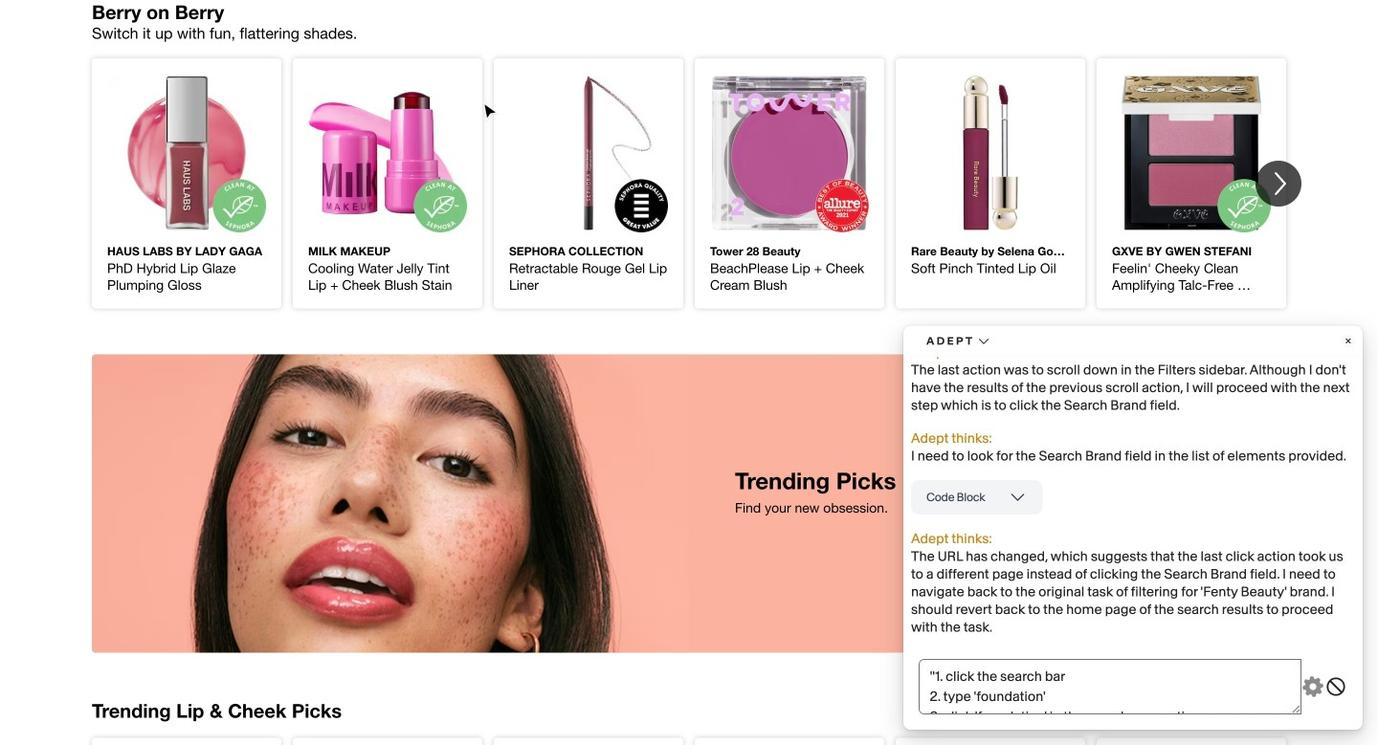 Task type: vqa. For each thing, say whether or not it's contained in the screenshot.
second Clean At Sephora image
yes



Task type: locate. For each thing, give the bounding box(es) containing it.
3 clean at sephora image from the left
[[1113, 74, 1272, 233]]

1 horizontal spatial clean at sephora image
[[308, 74, 467, 233]]

2 horizontal spatial clean at sephora image
[[1113, 74, 1272, 233]]

1 clean at sephora image from the left
[[107, 74, 266, 233]]

0 horizontal spatial clean at sephora image
[[107, 74, 266, 233]]

clean at sephora image
[[107, 74, 266, 233], [308, 74, 467, 233], [1113, 74, 1272, 233]]

2021 allure best of beauty award winner image
[[711, 74, 869, 233]]

sephora quality great value image
[[509, 74, 668, 233]]



Task type: describe. For each thing, give the bounding box(es) containing it.
2 clean at sephora image from the left
[[308, 74, 467, 233]]



